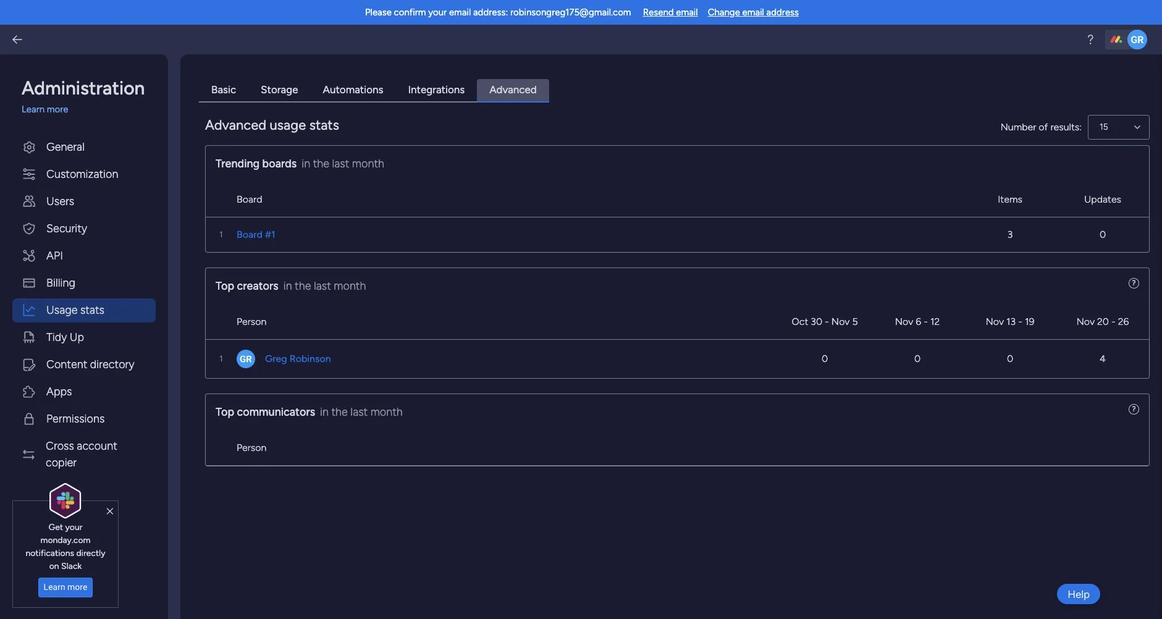 Task type: vqa. For each thing, say whether or not it's contained in the screenshot.
the Search in workspace field
no



Task type: locate. For each thing, give the bounding box(es) containing it.
top left communicators
[[216, 405, 234, 419]]

0 horizontal spatial email
[[449, 7, 471, 18]]

2 ? from the top
[[1132, 405, 1136, 413]]

- right the 30
[[825, 315, 829, 327]]

-
[[825, 315, 829, 327], [924, 315, 928, 327], [1018, 315, 1022, 327], [1111, 315, 1116, 327]]

advanced for advanced
[[489, 83, 537, 96]]

nov 20 - 26
[[1076, 315, 1129, 327]]

0 vertical spatial the
[[313, 157, 329, 170]]

the for communicators
[[331, 405, 348, 419]]

items
[[998, 193, 1022, 205]]

0 horizontal spatial your
[[65, 522, 82, 532]]

top
[[216, 279, 234, 293], [216, 405, 234, 419]]

stats right usage
[[309, 116, 339, 133]]

resend email link
[[643, 7, 698, 18]]

1 vertical spatial 1
[[220, 354, 223, 363]]

2 horizontal spatial the
[[331, 405, 348, 419]]

back to workspace image
[[11, 33, 23, 46]]

stats down "billing" button
[[80, 303, 104, 317]]

20
[[1097, 315, 1109, 327]]

in right communicators
[[320, 405, 329, 419]]

automations link
[[310, 79, 396, 102]]

the for boards
[[313, 157, 329, 170]]

security
[[46, 221, 87, 235]]

1 horizontal spatial email
[[676, 7, 698, 18]]

#1
[[265, 228, 275, 240]]

email for change email address
[[742, 7, 764, 18]]

19
[[1025, 315, 1035, 327]]

1 1 from the top
[[220, 230, 223, 239]]

- for nov 13
[[1018, 315, 1022, 327]]

email for resend email
[[676, 7, 698, 18]]

nov
[[831, 315, 850, 327], [895, 315, 913, 327], [986, 315, 1004, 327], [1076, 315, 1095, 327]]

resend email
[[643, 7, 698, 18]]

- for nov 20
[[1111, 315, 1116, 327]]

1 vertical spatial more
[[67, 582, 87, 592]]

help image
[[1084, 33, 1097, 46]]

more down slack
[[67, 582, 87, 592]]

? for top creators in the last month
[[1132, 279, 1136, 287]]

learn more button
[[38, 578, 93, 597]]

more inside administration learn more
[[47, 104, 68, 115]]

email right the resend
[[676, 7, 698, 18]]

2 horizontal spatial email
[[742, 7, 764, 18]]

boards
[[262, 157, 297, 170]]

0 vertical spatial advanced
[[489, 83, 537, 96]]

0 vertical spatial month
[[352, 157, 384, 170]]

top left creators
[[216, 279, 234, 293]]

1 vertical spatial last
[[314, 279, 331, 293]]

in for communicators
[[320, 405, 329, 419]]

? for top communicators in the last month
[[1132, 405, 1136, 413]]

1 horizontal spatial last
[[332, 157, 349, 170]]

apps button
[[12, 380, 156, 404]]

the
[[313, 157, 329, 170], [295, 279, 311, 293], [331, 405, 348, 419]]

0
[[1100, 228, 1106, 240], [822, 352, 828, 364], [914, 352, 921, 364], [1007, 352, 1013, 364]]

your inside 'get your monday.com notifications directly on slack'
[[65, 522, 82, 532]]

2 - from the left
[[924, 315, 928, 327]]

0 vertical spatial last
[[332, 157, 349, 170]]

more inside button
[[67, 582, 87, 592]]

1 left greg
[[220, 354, 223, 363]]

top communicators in the last month
[[216, 405, 403, 419]]

trending boards in the last month
[[216, 157, 384, 170]]

0 horizontal spatial stats
[[80, 303, 104, 317]]

0 horizontal spatial advanced
[[205, 116, 266, 133]]

- right 6
[[924, 315, 928, 327]]

top for top creators
[[216, 279, 234, 293]]

board inside board #1 link
[[237, 228, 263, 240]]

12
[[930, 315, 940, 327]]

permissions button
[[12, 407, 156, 431]]

directory
[[90, 357, 134, 371]]

learn inside administration learn more
[[22, 104, 45, 115]]

0 vertical spatial your
[[428, 7, 447, 18]]

nov left 20
[[1076, 315, 1095, 327]]

0 horizontal spatial last
[[314, 279, 331, 293]]

1 board from the top
[[237, 193, 262, 205]]

your up monday.com
[[65, 522, 82, 532]]

3
[[1007, 228, 1013, 240]]

1 vertical spatial in
[[283, 279, 292, 293]]

1 top from the top
[[216, 279, 234, 293]]

nov 6 - 12
[[895, 315, 940, 327]]

0 vertical spatial ?
[[1132, 279, 1136, 287]]

3 nov from the left
[[986, 315, 1004, 327]]

0 vertical spatial board
[[237, 193, 262, 205]]

learn down on
[[44, 582, 65, 592]]

0 vertical spatial more
[[47, 104, 68, 115]]

1 vertical spatial learn
[[44, 582, 65, 592]]

administration learn more
[[22, 77, 145, 115]]

2 vertical spatial month
[[370, 405, 403, 419]]

0 vertical spatial stats
[[309, 116, 339, 133]]

nov left 6
[[895, 315, 913, 327]]

person
[[237, 315, 267, 327], [237, 441, 267, 453]]

in for boards
[[302, 157, 310, 170]]

email right the change
[[742, 7, 764, 18]]

advanced
[[489, 83, 537, 96], [205, 116, 266, 133]]

1 vertical spatial board
[[237, 228, 263, 240]]

4 - from the left
[[1111, 315, 1116, 327]]

2 vertical spatial last
[[351, 405, 368, 419]]

directly
[[76, 548, 105, 558]]

3 email from the left
[[742, 7, 764, 18]]

1 horizontal spatial advanced
[[489, 83, 537, 96]]

2 horizontal spatial last
[[351, 405, 368, 419]]

1 - from the left
[[825, 315, 829, 327]]

apps
[[46, 385, 72, 398]]

cross
[[46, 439, 74, 453]]

2 vertical spatial the
[[331, 405, 348, 419]]

customization
[[46, 167, 118, 181]]

1 ? from the top
[[1132, 279, 1136, 287]]

2 horizontal spatial in
[[320, 405, 329, 419]]

person down communicators
[[237, 441, 267, 453]]

1 horizontal spatial the
[[313, 157, 329, 170]]

nov left 5
[[831, 315, 850, 327]]

0 horizontal spatial in
[[283, 279, 292, 293]]

1 left board #1
[[220, 230, 223, 239]]

robinsongreg175@gmail.com
[[510, 7, 631, 18]]

board left #1
[[237, 228, 263, 240]]

please
[[365, 7, 392, 18]]

number of results:
[[1001, 121, 1082, 133]]

2 email from the left
[[676, 7, 698, 18]]

2 top from the top
[[216, 405, 234, 419]]

1 vertical spatial person
[[237, 441, 267, 453]]

2 board from the top
[[237, 228, 263, 240]]

1 vertical spatial your
[[65, 522, 82, 532]]

creators
[[237, 279, 278, 293]]

0 horizontal spatial the
[[295, 279, 311, 293]]

board up board #1
[[237, 193, 262, 205]]

1 vertical spatial ?
[[1132, 405, 1136, 413]]

top for top communicators
[[216, 405, 234, 419]]

0 vertical spatial in
[[302, 157, 310, 170]]

month
[[352, 157, 384, 170], [334, 279, 366, 293], [370, 405, 403, 419]]

0 vertical spatial top
[[216, 279, 234, 293]]

your
[[428, 7, 447, 18], [65, 522, 82, 532]]

month for trending boards in the last month
[[352, 157, 384, 170]]

1 vertical spatial the
[[295, 279, 311, 293]]

more down administration
[[47, 104, 68, 115]]

- left 26
[[1111, 315, 1116, 327]]

content
[[46, 357, 87, 371]]

dapulse x slim image
[[107, 506, 113, 517]]

1 horizontal spatial in
[[302, 157, 310, 170]]

5
[[852, 315, 858, 327]]

6
[[916, 315, 921, 327]]

- for oct 30
[[825, 315, 829, 327]]

more
[[47, 104, 68, 115], [67, 582, 87, 592]]

your right confirm
[[428, 7, 447, 18]]

0 vertical spatial person
[[237, 315, 267, 327]]

0 vertical spatial learn
[[22, 104, 45, 115]]

billing
[[46, 276, 75, 289]]

1 horizontal spatial stats
[[309, 116, 339, 133]]

permissions
[[46, 412, 105, 425]]

2 vertical spatial in
[[320, 405, 329, 419]]

security button
[[12, 217, 156, 241]]

learn more link
[[22, 103, 156, 116]]

in right the boards
[[302, 157, 310, 170]]

learn down administration
[[22, 104, 45, 115]]

- right 13
[[1018, 315, 1022, 327]]

board
[[237, 193, 262, 205], [237, 228, 263, 240]]

0 vertical spatial 1
[[220, 230, 223, 239]]

greg robinson
[[265, 352, 331, 364]]

in right creators
[[283, 279, 292, 293]]

board #1
[[237, 228, 275, 240]]

email left address:
[[449, 7, 471, 18]]

2 nov from the left
[[895, 315, 913, 327]]

4 nov from the left
[[1076, 315, 1095, 327]]

1 vertical spatial top
[[216, 405, 234, 419]]

last for trending boards in the last month
[[332, 157, 349, 170]]

0 down oct 30 - nov 5
[[822, 352, 828, 364]]

1 email from the left
[[449, 7, 471, 18]]

1 vertical spatial stats
[[80, 303, 104, 317]]

0 down 'updates'
[[1100, 228, 1106, 240]]

storage link
[[248, 79, 310, 102]]

nov left 13
[[986, 315, 1004, 327]]

2 1 from the top
[[220, 354, 223, 363]]

person down creators
[[237, 315, 267, 327]]

results:
[[1051, 121, 1082, 133]]

administration
[[22, 77, 145, 99]]

tidy up
[[46, 330, 84, 344]]

greg robinson image
[[1127, 30, 1147, 49]]

0 down nov 6 - 12
[[914, 352, 921, 364]]

1 vertical spatial advanced
[[205, 116, 266, 133]]

3 - from the left
[[1018, 315, 1022, 327]]

1 person from the top
[[237, 315, 267, 327]]

1 vertical spatial month
[[334, 279, 366, 293]]



Task type: describe. For each thing, give the bounding box(es) containing it.
greg
[[265, 352, 287, 364]]

advanced for advanced usage stats
[[205, 116, 266, 133]]

cross account copier
[[46, 439, 117, 469]]

15
[[1100, 121, 1108, 132]]

oct
[[792, 315, 808, 327]]

in for creators
[[283, 279, 292, 293]]

tidy up button
[[12, 325, 156, 349]]

notifications
[[26, 548, 74, 558]]

customization button
[[12, 162, 156, 186]]

tidy
[[46, 330, 67, 344]]

change email address link
[[708, 7, 799, 18]]

updates
[[1084, 193, 1121, 205]]

1 nov from the left
[[831, 315, 850, 327]]

13
[[1006, 315, 1016, 327]]

copier
[[46, 456, 77, 469]]

change
[[708, 7, 740, 18]]

up
[[70, 330, 84, 344]]

board for board #1
[[237, 228, 263, 240]]

get your monday.com notifications directly on slack
[[26, 522, 105, 571]]

trending
[[216, 157, 260, 170]]

resend
[[643, 7, 674, 18]]

address:
[[473, 7, 508, 18]]

account
[[77, 439, 117, 453]]

number
[[1001, 121, 1036, 133]]

general button
[[12, 135, 156, 159]]

nov for nov 13
[[986, 315, 1004, 327]]

the for creators
[[295, 279, 311, 293]]

oct 30 - nov 5
[[792, 315, 858, 327]]

usage stats button
[[12, 298, 156, 322]]

api button
[[12, 244, 156, 268]]

nov for nov 6
[[895, 315, 913, 327]]

0 down nov 13 - 19
[[1007, 352, 1013, 364]]

learn more
[[44, 582, 87, 592]]

general
[[46, 140, 85, 154]]

get
[[49, 522, 63, 532]]

communicators
[[237, 405, 315, 419]]

of
[[1039, 121, 1048, 133]]

nov for nov 20
[[1076, 315, 1095, 327]]

1 for top creators
[[220, 354, 223, 363]]

basic
[[211, 83, 236, 96]]

2 person from the top
[[237, 441, 267, 453]]

api
[[46, 249, 63, 262]]

address
[[766, 7, 799, 18]]

robinson
[[290, 352, 331, 364]]

month for top communicators in the last month
[[370, 405, 403, 419]]

billing button
[[12, 271, 156, 295]]

help button
[[1057, 584, 1100, 604]]

usage
[[46, 303, 77, 317]]

automations
[[323, 83, 383, 96]]

advanced link
[[477, 79, 549, 102]]

monday.com
[[40, 535, 90, 545]]

integrations link
[[396, 79, 477, 102]]

content directory button
[[12, 352, 156, 377]]

30
[[811, 315, 822, 327]]

confirm
[[394, 7, 426, 18]]

help
[[1068, 588, 1090, 600]]

cross account copier button
[[12, 434, 156, 475]]

basic link
[[199, 79, 248, 102]]

change email address
[[708, 7, 799, 18]]

users
[[46, 194, 74, 208]]

on
[[49, 561, 59, 571]]

learn inside button
[[44, 582, 65, 592]]

please confirm your email address: robinsongreg175@gmail.com
[[365, 7, 631, 18]]

nov 13 - 19
[[986, 315, 1035, 327]]

integrations
[[408, 83, 465, 96]]

top creators in the last month
[[216, 279, 366, 293]]

- for nov 6
[[924, 315, 928, 327]]

usage
[[270, 116, 306, 133]]

month for top creators in the last month
[[334, 279, 366, 293]]

4
[[1100, 352, 1106, 364]]

stats inside 'button'
[[80, 303, 104, 317]]

advanced usage stats
[[205, 116, 339, 133]]

1 horizontal spatial your
[[428, 7, 447, 18]]

usage stats
[[46, 303, 104, 317]]

1 for trending boards
[[220, 230, 223, 239]]

board for board
[[237, 193, 262, 205]]

storage
[[261, 83, 298, 96]]

content directory
[[46, 357, 134, 371]]

users button
[[12, 189, 156, 213]]

greg robinson link
[[265, 351, 778, 366]]

slack
[[61, 561, 82, 571]]

last for top creators in the last month
[[314, 279, 331, 293]]

last for top communicators in the last month
[[351, 405, 368, 419]]

26
[[1118, 315, 1129, 327]]



